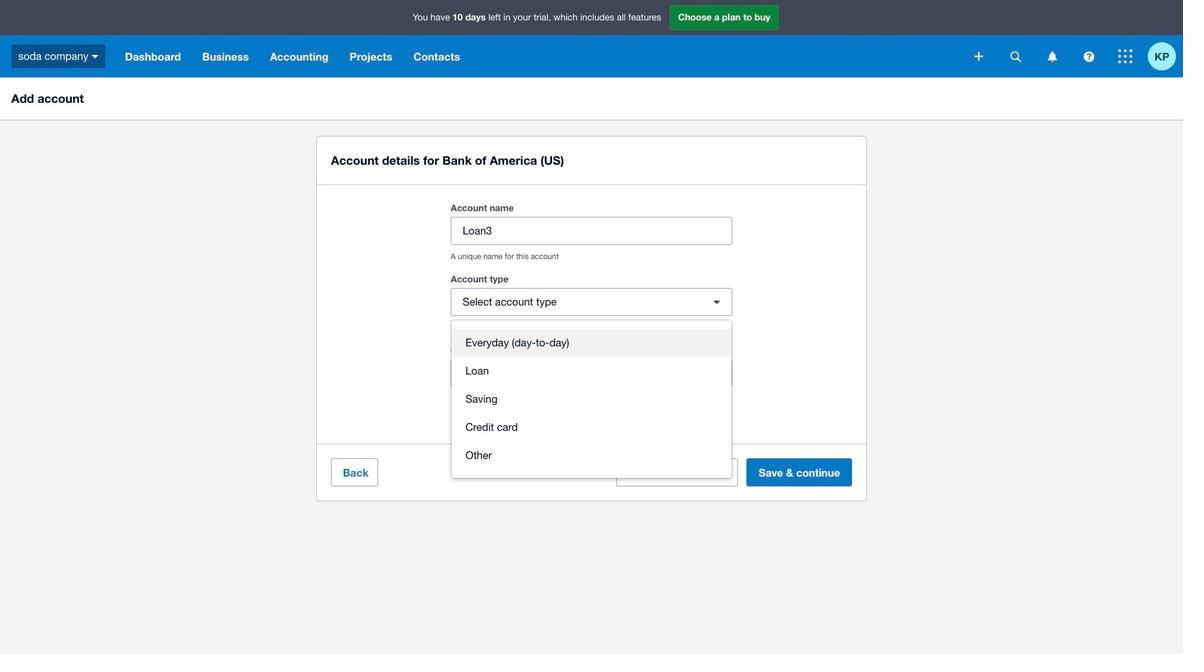 Task type: describe. For each thing, give the bounding box(es) containing it.
0 horizontal spatial svg image
[[92, 55, 99, 58]]

e.g. Business Account field
[[451, 218, 732, 244]]

2 horizontal spatial svg image
[[1083, 51, 1094, 62]]



Task type: vqa. For each thing, say whether or not it's contained in the screenshot.
0h
no



Task type: locate. For each thing, give the bounding box(es) containing it.
banner
[[0, 0, 1183, 77]]

group
[[451, 320, 732, 478]]

1 horizontal spatial svg image
[[1010, 51, 1021, 62]]

list box
[[451, 320, 732, 478]]

0 horizontal spatial svg image
[[975, 52, 983, 61]]

svg image
[[1047, 51, 1057, 62], [1083, 51, 1094, 62], [975, 52, 983, 61]]

svg image
[[1118, 49, 1132, 63], [1010, 51, 1021, 62], [92, 55, 99, 58]]

1 horizontal spatial svg image
[[1047, 51, 1057, 62]]

2 horizontal spatial svg image
[[1118, 49, 1132, 63]]



